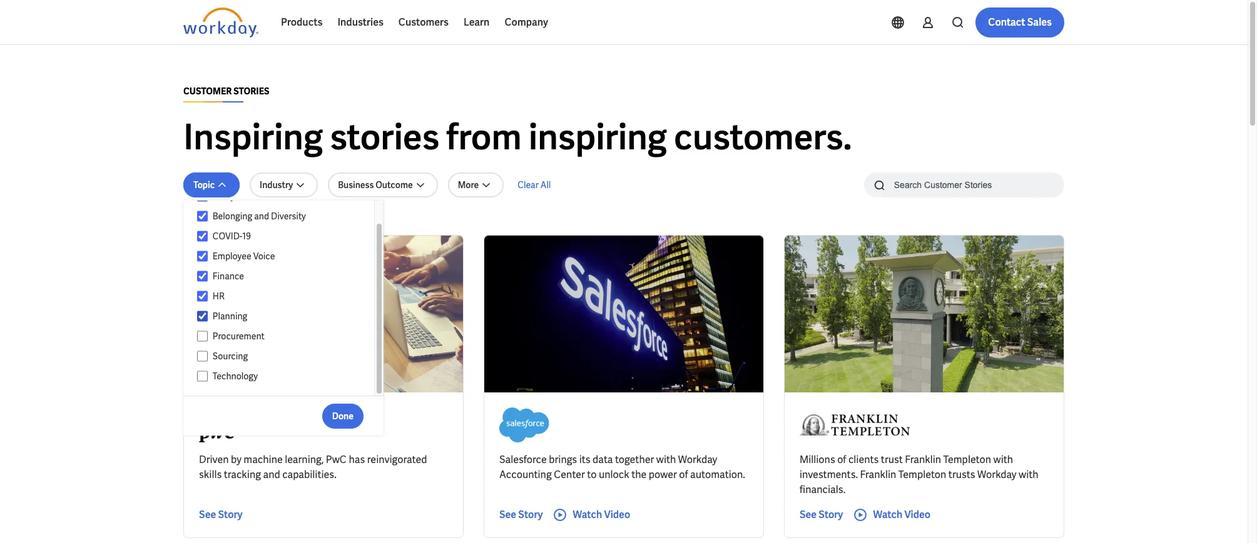 Task type: vqa. For each thing, say whether or not it's contained in the screenshot.
All Industries
no



Task type: locate. For each thing, give the bounding box(es) containing it.
inspiring
[[529, 115, 667, 160]]

of
[[838, 454, 847, 467], [679, 469, 688, 482]]

data
[[593, 454, 613, 467]]

0 horizontal spatial see
[[199, 509, 216, 522]]

see story for salesforce brings its data together with workday accounting center to unlock the power of automation.
[[499, 509, 543, 522]]

1 vertical spatial and
[[263, 469, 280, 482]]

and down machine
[[263, 469, 280, 482]]

learning,
[[285, 454, 324, 467]]

belonging and diversity link
[[208, 209, 362, 224]]

together
[[615, 454, 654, 467]]

0 vertical spatial of
[[838, 454, 847, 467]]

see story down skills on the bottom
[[199, 509, 243, 522]]

2 see story from the left
[[499, 509, 543, 522]]

topic button
[[183, 173, 240, 198]]

see story link down financials.
[[800, 508, 843, 523]]

1 horizontal spatial watch video
[[873, 509, 931, 522]]

see down financials.
[[800, 509, 817, 522]]

its
[[579, 454, 591, 467]]

1 watch video from the left
[[573, 509, 630, 522]]

watch down millions of clients trust franklin templeton with investments. franklin templeton trusts workday with financials.
[[873, 509, 903, 522]]

see down skills on the bottom
[[199, 509, 216, 522]]

salesforce brings its data together with workday accounting center to unlock the power of automation.
[[499, 454, 745, 482]]

see down accounting
[[499, 509, 517, 522]]

investments.
[[800, 469, 858, 482]]

video down unlock
[[604, 509, 630, 522]]

0 horizontal spatial story
[[218, 509, 243, 522]]

2 horizontal spatial see
[[800, 509, 817, 522]]

of up investments.
[[838, 454, 847, 467]]

workday up automation.
[[678, 454, 718, 467]]

0 horizontal spatial workday
[[678, 454, 718, 467]]

technology
[[213, 371, 258, 382]]

2 horizontal spatial see story link
[[800, 508, 843, 523]]

0 horizontal spatial of
[[679, 469, 688, 482]]

company button
[[497, 8, 556, 38]]

business outcome
[[338, 180, 413, 191]]

products
[[281, 16, 323, 29]]

diversity
[[271, 211, 306, 222]]

watch video link down millions of clients trust franklin templeton with investments. franklin templeton trusts workday with financials.
[[853, 508, 931, 523]]

1 video from the left
[[604, 509, 630, 522]]

1 horizontal spatial story
[[518, 509, 543, 522]]

and
[[254, 211, 269, 222], [263, 469, 280, 482]]

video
[[604, 509, 630, 522], [905, 509, 931, 522]]

None checkbox
[[197, 191, 208, 202], [197, 291, 208, 302], [197, 311, 208, 322], [197, 191, 208, 202], [197, 291, 208, 302], [197, 311, 208, 322]]

franklin
[[905, 454, 942, 467], [860, 469, 897, 482]]

1 horizontal spatial with
[[994, 454, 1013, 467]]

outcome
[[376, 180, 413, 191]]

3 see story link from the left
[[800, 508, 843, 523]]

see for salesforce brings its data together with workday accounting center to unlock the power of automation.
[[499, 509, 517, 522]]

machine
[[244, 454, 283, 467]]

1 horizontal spatial watch video link
[[853, 508, 931, 523]]

story down accounting
[[518, 509, 543, 522]]

all
[[541, 180, 551, 191]]

business outcome button
[[328, 173, 438, 198]]

planning
[[213, 311, 247, 322]]

1 horizontal spatial franklin
[[905, 454, 942, 467]]

templeton up trusts
[[944, 454, 992, 467]]

0 horizontal spatial video
[[604, 509, 630, 522]]

center
[[554, 469, 585, 482]]

3 see story from the left
[[800, 509, 843, 522]]

sourcing link
[[208, 349, 362, 364]]

inspiring stories from inspiring customers.
[[183, 115, 852, 160]]

business
[[338, 180, 374, 191]]

watch for center
[[573, 509, 602, 522]]

2 watch video from the left
[[873, 509, 931, 522]]

capabilities.
[[282, 469, 337, 482]]

covid-19
[[213, 231, 251, 242]]

see story down financials.
[[800, 509, 843, 522]]

2 see from the left
[[499, 509, 517, 522]]

accounting
[[499, 469, 552, 482]]

1 horizontal spatial watch
[[873, 509, 903, 522]]

watch down to
[[573, 509, 602, 522]]

customer
[[183, 86, 232, 97]]

franklin down the trust
[[860, 469, 897, 482]]

see story link down accounting
[[499, 508, 543, 523]]

1 horizontal spatial see story link
[[499, 508, 543, 523]]

franklin right the trust
[[905, 454, 942, 467]]

of right power
[[679, 469, 688, 482]]

2 story from the left
[[518, 509, 543, 522]]

1 horizontal spatial of
[[838, 454, 847, 467]]

more button
[[448, 173, 504, 198]]

1 see story from the left
[[199, 509, 243, 522]]

1 vertical spatial of
[[679, 469, 688, 482]]

analytics
[[213, 191, 250, 202]]

watch video down millions of clients trust franklin templeton with investments. franklin templeton trusts workday with financials.
[[873, 509, 931, 522]]

with inside salesforce brings its data together with workday accounting center to unlock the power of automation.
[[656, 454, 676, 467]]

1 vertical spatial templeton
[[899, 469, 947, 482]]

clear all button
[[514, 173, 555, 198]]

sourcing
[[213, 351, 248, 362]]

pwc
[[326, 454, 347, 467]]

of inside millions of clients trust franklin templeton with investments. franklin templeton trusts workday with financials.
[[838, 454, 847, 467]]

has
[[349, 454, 365, 467]]

workday
[[678, 454, 718, 467], [978, 469, 1017, 482]]

watch video link for franklin
[[853, 508, 931, 523]]

1 story from the left
[[218, 509, 243, 522]]

2 horizontal spatial see story
[[800, 509, 843, 522]]

see story link for salesforce brings its data together with workday accounting center to unlock the power of automation.
[[499, 508, 543, 523]]

0 horizontal spatial see story
[[199, 509, 243, 522]]

topic
[[193, 180, 215, 191]]

templeton down the trust
[[899, 469, 947, 482]]

watch video link
[[553, 508, 630, 523], [853, 508, 931, 523]]

sales
[[1028, 16, 1052, 29]]

0 horizontal spatial with
[[656, 454, 676, 467]]

1 horizontal spatial workday
[[978, 469, 1017, 482]]

None checkbox
[[197, 211, 208, 222], [197, 231, 208, 242], [197, 251, 208, 262], [197, 271, 208, 282], [197, 331, 208, 342], [197, 351, 208, 362], [197, 371, 208, 382], [197, 211, 208, 222], [197, 231, 208, 242], [197, 251, 208, 262], [197, 271, 208, 282], [197, 331, 208, 342], [197, 351, 208, 362], [197, 371, 208, 382]]

customers.
[[674, 115, 852, 160]]

1 vertical spatial workday
[[978, 469, 1017, 482]]

see story for millions of clients trust franklin templeton with investments. franklin templeton trusts workday with financials.
[[800, 509, 843, 522]]

1 watch video link from the left
[[553, 508, 630, 523]]

0 horizontal spatial see story link
[[199, 508, 243, 523]]

watch video
[[573, 509, 630, 522], [873, 509, 931, 522]]

0 horizontal spatial watch
[[573, 509, 602, 522]]

workday right trusts
[[978, 469, 1017, 482]]

2 watch from the left
[[873, 509, 903, 522]]

0 vertical spatial templeton
[[944, 454, 992, 467]]

0 horizontal spatial watch video
[[573, 509, 630, 522]]

company
[[505, 16, 548, 29]]

driven
[[199, 454, 229, 467]]

finance
[[213, 271, 244, 282]]

products button
[[274, 8, 330, 38]]

with
[[656, 454, 676, 467], [994, 454, 1013, 467], [1019, 469, 1039, 482]]

1 horizontal spatial see story
[[499, 509, 543, 522]]

0 vertical spatial workday
[[678, 454, 718, 467]]

0 vertical spatial and
[[254, 211, 269, 222]]

video down millions of clients trust franklin templeton with investments. franklin templeton trusts workday with financials.
[[905, 509, 931, 522]]

employee voice
[[213, 251, 275, 262]]

stories
[[330, 115, 440, 160]]

2 see story link from the left
[[499, 508, 543, 523]]

story down 'tracking'
[[218, 509, 243, 522]]

inspiring
[[183, 115, 323, 160]]

brings
[[549, 454, 577, 467]]

templeton
[[944, 454, 992, 467], [899, 469, 947, 482]]

0 horizontal spatial watch video link
[[553, 508, 630, 523]]

see story down accounting
[[499, 509, 543, 522]]

watch for franklin
[[873, 509, 903, 522]]

1 horizontal spatial see
[[499, 509, 517, 522]]

from
[[446, 115, 522, 160]]

watch video down to
[[573, 509, 630, 522]]

watch video link down to
[[553, 508, 630, 523]]

and left diversity
[[254, 211, 269, 222]]

2 watch video link from the left
[[853, 508, 931, 523]]

contact sales link
[[976, 8, 1065, 38]]

2 video from the left
[[905, 509, 931, 522]]

story down financials.
[[819, 509, 843, 522]]

3 see from the left
[[800, 509, 817, 522]]

3 story from the left
[[819, 509, 843, 522]]

1 horizontal spatial video
[[905, 509, 931, 522]]

1 watch from the left
[[573, 509, 602, 522]]

story
[[218, 509, 243, 522], [518, 509, 543, 522], [819, 509, 843, 522]]

0 vertical spatial franklin
[[905, 454, 942, 467]]

see story link down skills on the bottom
[[199, 508, 243, 523]]

see story link
[[199, 508, 243, 523], [499, 508, 543, 523], [800, 508, 843, 523]]

2 horizontal spatial story
[[819, 509, 843, 522]]

millions
[[800, 454, 836, 467]]

covid-19 link
[[208, 229, 362, 244]]

watch
[[573, 509, 602, 522], [873, 509, 903, 522]]

0 horizontal spatial franklin
[[860, 469, 897, 482]]

done button
[[322, 404, 364, 429]]

results
[[200, 215, 229, 226]]

skills
[[199, 469, 222, 482]]



Task type: describe. For each thing, give the bounding box(es) containing it.
story for millions of clients trust franklin templeton with investments. franklin templeton trusts workday with financials.
[[819, 509, 843, 522]]

finance link
[[208, 269, 362, 284]]

trust
[[881, 454, 903, 467]]

planning link
[[208, 309, 362, 324]]

driven by machine learning, pwc has reinvigorated skills tracking and capabilities.
[[199, 454, 427, 482]]

clients
[[849, 454, 879, 467]]

2 horizontal spatial with
[[1019, 469, 1039, 482]]

salesforce
[[499, 454, 547, 467]]

see for millions of clients trust franklin templeton with investments. franklin templeton trusts workday with financials.
[[800, 509, 817, 522]]

power
[[649, 469, 677, 482]]

analytics link
[[208, 189, 362, 204]]

tracking
[[224, 469, 261, 482]]

clear all
[[518, 180, 551, 191]]

story for salesforce brings its data together with workday accounting center to unlock the power of automation.
[[518, 509, 543, 522]]

video for to
[[604, 509, 630, 522]]

to
[[587, 469, 597, 482]]

1 vertical spatial franklin
[[860, 469, 897, 482]]

automation.
[[690, 469, 745, 482]]

the
[[632, 469, 647, 482]]

clear
[[518, 180, 539, 191]]

industry button
[[250, 173, 318, 198]]

and inside driven by machine learning, pwc has reinvigorated skills tracking and capabilities.
[[263, 469, 280, 482]]

of inside salesforce brings its data together with workday accounting center to unlock the power of automation.
[[679, 469, 688, 482]]

1 see story link from the left
[[199, 508, 243, 523]]

1 see from the left
[[199, 509, 216, 522]]

procurement
[[213, 331, 265, 342]]

reinvigorated
[[367, 454, 427, 467]]

franklin templeton companies, llc image
[[800, 408, 910, 443]]

unlock
[[599, 469, 630, 482]]

covid-
[[213, 231, 242, 242]]

hr
[[213, 291, 225, 302]]

customers
[[399, 16, 449, 29]]

belonging
[[213, 211, 252, 222]]

workday inside salesforce brings its data together with workday accounting center to unlock the power of automation.
[[678, 454, 718, 467]]

559
[[183, 215, 198, 226]]

financials.
[[800, 484, 846, 497]]

procurement link
[[208, 329, 362, 344]]

millions of clients trust franklin templeton with investments. franklin templeton trusts workday with financials.
[[800, 454, 1039, 497]]

by
[[231, 454, 242, 467]]

learn
[[464, 16, 490, 29]]

workday inside millions of clients trust franklin templeton with investments. franklin templeton trusts workday with financials.
[[978, 469, 1017, 482]]

hr link
[[208, 289, 362, 304]]

employee voice link
[[208, 249, 362, 264]]

video for templeton
[[905, 509, 931, 522]]

pricewaterhousecoopers global licensing services corporation (pwc) image
[[199, 408, 245, 443]]

watch video link for center
[[553, 508, 630, 523]]

industry
[[260, 180, 293, 191]]

belonging and diversity
[[213, 211, 306, 222]]

voice
[[253, 251, 275, 262]]

see story link for millions of clients trust franklin templeton with investments. franklin templeton trusts workday with financials.
[[800, 508, 843, 523]]

Search Customer Stories text field
[[887, 174, 1040, 196]]

559 results
[[183, 215, 229, 226]]

watch video for templeton
[[873, 509, 931, 522]]

more
[[458, 180, 479, 191]]

done
[[332, 411, 354, 422]]

customer stories
[[183, 86, 269, 97]]

salesforce.com image
[[499, 408, 550, 443]]

employee
[[213, 251, 251, 262]]

watch video for to
[[573, 509, 630, 522]]

learn button
[[456, 8, 497, 38]]

industries button
[[330, 8, 391, 38]]

contact
[[989, 16, 1026, 29]]

trusts
[[949, 469, 976, 482]]

technology link
[[208, 369, 362, 384]]

19
[[242, 231, 251, 242]]

stories
[[234, 86, 269, 97]]

customers button
[[391, 8, 456, 38]]

contact sales
[[989, 16, 1052, 29]]

go to the homepage image
[[183, 8, 259, 38]]

industries
[[338, 16, 384, 29]]



